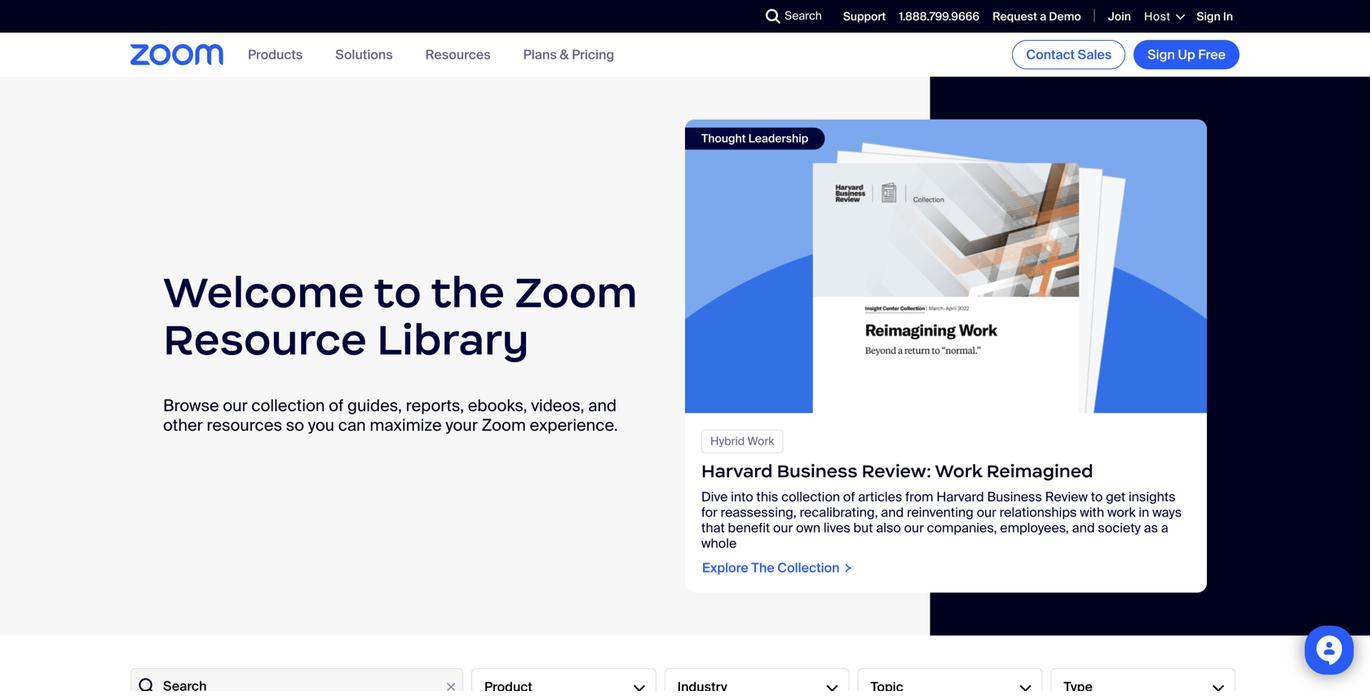 Task type: describe. For each thing, give the bounding box(es) containing it.
request a demo
[[993, 9, 1082, 24]]

in
[[1139, 504, 1150, 521]]

with
[[1081, 504, 1105, 521]]

&
[[560, 46, 569, 63]]

employees,
[[1001, 519, 1070, 536]]

1 vertical spatial harvard
[[937, 488, 985, 505]]

hybrid work
[[711, 434, 775, 449]]

sign up free link
[[1134, 40, 1240, 69]]

0 vertical spatial a
[[1041, 9, 1047, 24]]

reports,
[[406, 395, 464, 416]]

explore
[[703, 559, 749, 576]]

ways
[[1153, 504, 1183, 521]]

this
[[757, 488, 779, 505]]

relationships
[[1000, 504, 1077, 521]]

the
[[752, 559, 775, 576]]

library
[[377, 313, 530, 366]]

videos,
[[531, 395, 585, 416]]

contact sales link
[[1013, 40, 1126, 69]]

to inside welcome to the zoom resource library
[[374, 266, 422, 319]]

of inside 'browse our collection of guides, reports, ebooks, videos, and other resources so you can maximize your zoom experience.'
[[329, 395, 344, 416]]

zoom logo image
[[131, 44, 224, 65]]

explore the collection link
[[702, 559, 854, 577]]

our right also
[[905, 519, 924, 536]]

of inside harvard business review: work reimagined dive into this collection of articles from harvard business review to get insights for reassessing, recalibrating, and reinventing our relationships with work in ways that benefit our own lives but also our companies, employees, and society as a whole explore the collection
[[844, 488, 856, 505]]

thought leadership
[[702, 131, 809, 146]]

request
[[993, 9, 1038, 24]]

0 horizontal spatial harvard
[[702, 460, 773, 482]]

as
[[1145, 519, 1159, 536]]

thought
[[702, 131, 746, 146]]

the
[[431, 266, 505, 319]]

host button
[[1145, 9, 1184, 24]]

host
[[1145, 9, 1171, 24]]

dive
[[702, 488, 728, 505]]

reimagining work image
[[685, 119, 1208, 413]]

solutions
[[336, 46, 393, 63]]

our inside 'browse our collection of guides, reports, ebooks, videos, and other resources so you can maximize your zoom experience.'
[[223, 395, 248, 416]]

articles
[[859, 488, 903, 505]]

review:
[[862, 460, 932, 482]]

a inside harvard business review: work reimagined dive into this collection of articles from harvard business review to get insights for reassessing, recalibrating, and reinventing our relationships with work in ways that benefit our own lives but also our companies, employees, and society as a whole explore the collection
[[1162, 519, 1169, 536]]

reinventing
[[907, 504, 974, 521]]

own
[[796, 519, 821, 536]]

experience.
[[530, 415, 618, 436]]

resources
[[207, 415, 282, 436]]

sign in
[[1197, 9, 1234, 24]]

sign for sign up free
[[1148, 46, 1176, 63]]

work
[[1108, 504, 1136, 521]]

1 horizontal spatial business
[[988, 488, 1043, 505]]

browse
[[163, 395, 219, 416]]

welcome to the zoom resource library
[[163, 266, 638, 366]]

maximize
[[370, 415, 442, 436]]

zoom inside welcome to the zoom resource library
[[515, 266, 638, 319]]

lives
[[824, 519, 851, 536]]

you
[[308, 415, 335, 436]]

companies,
[[927, 519, 998, 536]]

your
[[446, 415, 478, 436]]

in
[[1224, 9, 1234, 24]]

search image
[[766, 9, 781, 24]]

products button
[[248, 46, 303, 63]]

society
[[1099, 519, 1142, 536]]

solutions button
[[336, 46, 393, 63]]

0 horizontal spatial business
[[777, 460, 858, 482]]

join
[[1109, 9, 1132, 24]]

welcome
[[163, 266, 364, 319]]

resource
[[163, 313, 367, 366]]

zoom inside 'browse our collection of guides, reports, ebooks, videos, and other resources so you can maximize your zoom experience.'
[[482, 415, 526, 436]]

up
[[1179, 46, 1196, 63]]

recalibrating,
[[800, 504, 878, 521]]

ebooks,
[[468, 395, 528, 416]]

whole
[[702, 535, 737, 552]]

0 horizontal spatial work
[[748, 434, 775, 449]]



Task type: vqa. For each thing, say whether or not it's contained in the screenshot.
secure
no



Task type: locate. For each thing, give the bounding box(es) containing it.
and
[[589, 395, 617, 416], [882, 504, 904, 521], [1073, 519, 1096, 536]]

1.888.799.9666 link
[[900, 9, 980, 24]]

1 horizontal spatial and
[[882, 504, 904, 521]]

resources button
[[426, 46, 491, 63]]

benefit
[[728, 519, 770, 536]]

to left get
[[1092, 488, 1103, 505]]

1 vertical spatial of
[[844, 488, 856, 505]]

sign left up on the right top of the page
[[1148, 46, 1176, 63]]

1 horizontal spatial sign
[[1197, 9, 1221, 24]]

reimagined
[[987, 460, 1094, 482]]

from
[[906, 488, 934, 505]]

business down the reimagined at right bottom
[[988, 488, 1043, 505]]

support
[[844, 9, 886, 24]]

review
[[1046, 488, 1089, 505]]

1 horizontal spatial work
[[936, 460, 983, 482]]

work inside harvard business review: work reimagined dive into this collection of articles from harvard business review to get insights for reassessing, recalibrating, and reinventing our relationships with work in ways that benefit our own lives but also our companies, employees, and society as a whole explore the collection
[[936, 460, 983, 482]]

support link
[[844, 9, 886, 24]]

clear search image
[[442, 678, 460, 691]]

1 horizontal spatial harvard
[[937, 488, 985, 505]]

business up recalibrating,
[[777, 460, 858, 482]]

search
[[785, 8, 822, 23]]

our right browse
[[223, 395, 248, 416]]

1 horizontal spatial to
[[1092, 488, 1103, 505]]

pricing
[[572, 46, 615, 63]]

0 vertical spatial of
[[329, 395, 344, 416]]

harvard up into
[[702, 460, 773, 482]]

into
[[731, 488, 754, 505]]

0 vertical spatial collection
[[252, 395, 325, 416]]

1 vertical spatial collection
[[782, 488, 841, 505]]

collection
[[778, 559, 840, 576]]

0 vertical spatial work
[[748, 434, 775, 449]]

0 vertical spatial zoom
[[515, 266, 638, 319]]

1 vertical spatial work
[[936, 460, 983, 482]]

business
[[777, 460, 858, 482], [988, 488, 1043, 505]]

1 vertical spatial a
[[1162, 519, 1169, 536]]

contact sales
[[1027, 46, 1112, 63]]

search image
[[766, 9, 781, 24]]

work up reinventing
[[936, 460, 983, 482]]

products
[[248, 46, 303, 63]]

to
[[374, 266, 422, 319], [1092, 488, 1103, 505]]

request a demo link
[[993, 9, 1082, 24]]

1 vertical spatial to
[[1092, 488, 1103, 505]]

a left demo
[[1041, 9, 1047, 24]]

0 horizontal spatial sign
[[1148, 46, 1176, 63]]

1.888.799.9666
[[900, 9, 980, 24]]

harvard up companies,
[[937, 488, 985, 505]]

browse our collection of guides, reports, ebooks, videos, and other resources so you can maximize your zoom experience.
[[163, 395, 618, 436]]

1 horizontal spatial collection
[[782, 488, 841, 505]]

but
[[854, 519, 874, 536]]

get
[[1107, 488, 1126, 505]]

our
[[223, 395, 248, 416], [977, 504, 997, 521], [774, 519, 793, 536], [905, 519, 924, 536]]

collection left can
[[252, 395, 325, 416]]

our right reinventing
[[977, 504, 997, 521]]

work right hybrid on the bottom
[[748, 434, 775, 449]]

plans
[[524, 46, 557, 63]]

2 horizontal spatial and
[[1073, 519, 1096, 536]]

other
[[163, 415, 203, 436]]

0 horizontal spatial collection
[[252, 395, 325, 416]]

reassessing,
[[721, 504, 797, 521]]

sign left in
[[1197, 9, 1221, 24]]

insights
[[1129, 488, 1176, 505]]

and down the review
[[1073, 519, 1096, 536]]

of left guides,
[[329, 395, 344, 416]]

and left from
[[882, 504, 904, 521]]

0 vertical spatial to
[[374, 266, 422, 319]]

and right 'videos,'
[[589, 395, 617, 416]]

so
[[286, 415, 304, 436]]

0 vertical spatial sign
[[1197, 9, 1221, 24]]

1 vertical spatial zoom
[[482, 415, 526, 436]]

join link
[[1109, 9, 1132, 24]]

1 vertical spatial business
[[988, 488, 1043, 505]]

can
[[338, 415, 366, 436]]

harvard business review: work reimagined dive into this collection of articles from harvard business review to get insights for reassessing, recalibrating, and reinventing our relationships with work in ways that benefit our own lives but also our companies, employees, and society as a whole explore the collection
[[702, 460, 1183, 576]]

of
[[329, 395, 344, 416], [844, 488, 856, 505]]

plans & pricing
[[524, 46, 615, 63]]

plans & pricing link
[[524, 46, 615, 63]]

work
[[748, 434, 775, 449], [936, 460, 983, 482]]

also
[[877, 519, 902, 536]]

0 horizontal spatial and
[[589, 395, 617, 416]]

sign in link
[[1197, 9, 1234, 24]]

hybrid
[[711, 434, 745, 449]]

of left articles
[[844, 488, 856, 505]]

leadership
[[749, 131, 809, 146]]

guides,
[[348, 395, 402, 416]]

collection inside harvard business review: work reimagined dive into this collection of articles from harvard business review to get insights for reassessing, recalibrating, and reinventing our relationships with work in ways that benefit our own lives but also our companies, employees, and society as a whole explore the collection
[[782, 488, 841, 505]]

sign up free
[[1148, 46, 1226, 63]]

sales
[[1079, 46, 1112, 63]]

0 vertical spatial business
[[777, 460, 858, 482]]

0 horizontal spatial to
[[374, 266, 422, 319]]

our left own
[[774, 519, 793, 536]]

zoom
[[515, 266, 638, 319], [482, 415, 526, 436]]

harvard
[[702, 460, 773, 482], [937, 488, 985, 505]]

for
[[702, 504, 718, 521]]

to inside harvard business review: work reimagined dive into this collection of articles from harvard business review to get insights for reassessing, recalibrating, and reinventing our relationships with work in ways that benefit our own lives but also our companies, employees, and society as a whole explore the collection
[[1092, 488, 1103, 505]]

Search text field
[[131, 668, 463, 691]]

1 horizontal spatial a
[[1162, 519, 1169, 536]]

1 vertical spatial sign
[[1148, 46, 1176, 63]]

a
[[1041, 9, 1047, 24], [1162, 519, 1169, 536]]

resources
[[426, 46, 491, 63]]

a right as
[[1162, 519, 1169, 536]]

collection up own
[[782, 488, 841, 505]]

sign for sign in
[[1197, 9, 1221, 24]]

that
[[702, 519, 725, 536]]

and inside 'browse our collection of guides, reports, ebooks, videos, and other resources so you can maximize your zoom experience.'
[[589, 395, 617, 416]]

free
[[1199, 46, 1226, 63]]

demo
[[1050, 9, 1082, 24]]

collection inside 'browse our collection of guides, reports, ebooks, videos, and other resources so you can maximize your zoom experience.'
[[252, 395, 325, 416]]

0 horizontal spatial a
[[1041, 9, 1047, 24]]

1 horizontal spatial of
[[844, 488, 856, 505]]

sign
[[1197, 9, 1221, 24], [1148, 46, 1176, 63]]

welcome to the zoom resource library main content
[[0, 77, 1371, 691]]

0 horizontal spatial of
[[329, 395, 344, 416]]

contact
[[1027, 46, 1076, 63]]

to left the
[[374, 266, 422, 319]]

0 vertical spatial harvard
[[702, 460, 773, 482]]



